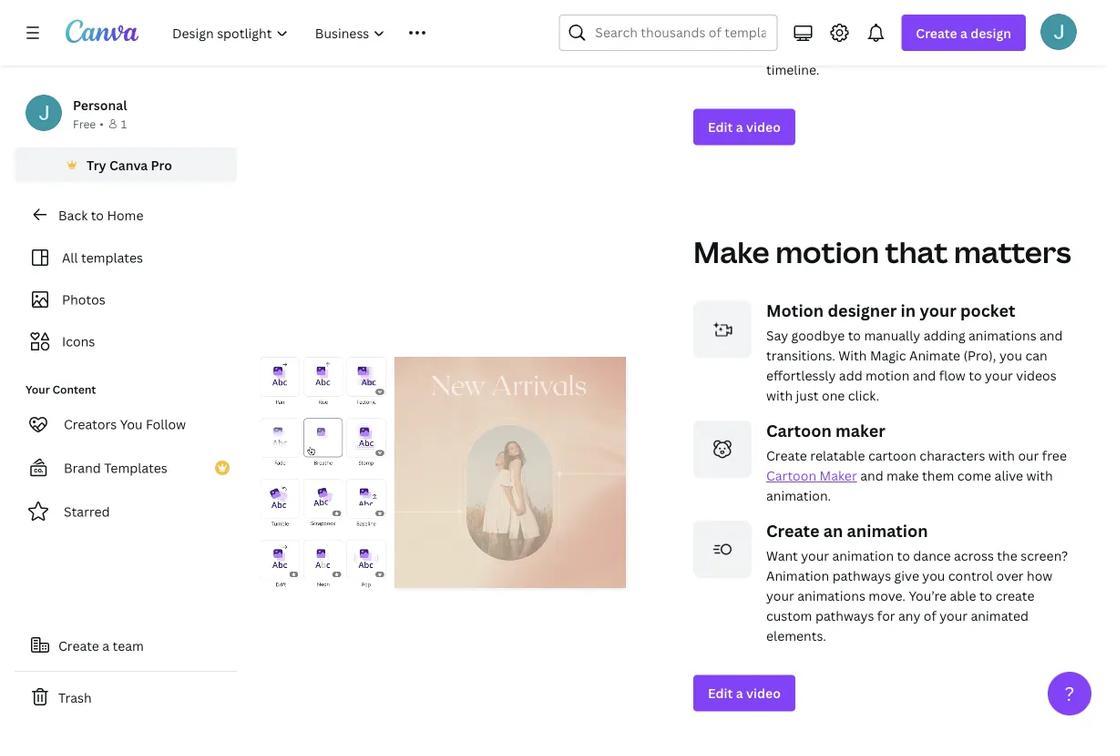 Task type: vqa. For each thing, say whether or not it's contained in the screenshot.
animations within the Create an animation Want your animation to dance across the screen? Animation pathways give you control over how your animations move. You're able to create custom pathways for any of your animated elements.
yes



Task type: locate. For each thing, give the bounding box(es) containing it.
0 vertical spatial edit a video
[[708, 119, 781, 136]]

home
[[107, 206, 144, 224]]

0 vertical spatial edit
[[708, 119, 733, 136]]

team
[[113, 637, 144, 655]]

cartoon maker image
[[693, 421, 752, 479]]

0 vertical spatial with
[[766, 387, 793, 405]]

None search field
[[559, 15, 778, 51]]

1 vertical spatial edit a video link
[[693, 676, 795, 712]]

videos
[[1016, 367, 1057, 385]]

1 horizontal spatial and
[[913, 367, 936, 385]]

1 horizontal spatial animations
[[969, 327, 1037, 345]]

1 vertical spatial with
[[989, 448, 1015, 465]]

create inside create relatable cartoon characters with our free cartoon maker
[[766, 448, 807, 465]]

all templates link
[[26, 241, 226, 275]]

to up give
[[897, 548, 910, 565]]

you down dance
[[923, 568, 945, 585]]

1 horizontal spatial with
[[989, 448, 1015, 465]]

free •
[[73, 116, 104, 131]]

create a design button
[[902, 15, 1026, 51]]

2 horizontal spatial with
[[1027, 468, 1053, 485]]

creators you follow link
[[15, 406, 237, 443]]

create inside dropdown button
[[916, 24, 957, 41]]

you left can
[[1000, 347, 1022, 365]]

1 edit a video from the top
[[708, 119, 781, 136]]

make
[[887, 468, 919, 485]]

0 horizontal spatial you
[[923, 568, 945, 585]]

1 horizontal spatial you
[[1000, 347, 1022, 365]]

say
[[766, 327, 788, 345]]

in
[[901, 300, 916, 322]]

0 vertical spatial edit a video link
[[693, 109, 795, 146]]

creators
[[64, 416, 117, 433]]

your up the animation
[[801, 548, 829, 565]]

2 horizontal spatial and
[[1040, 327, 1063, 345]]

animations down pocket
[[969, 327, 1037, 345]]

and up can
[[1040, 327, 1063, 345]]

1 vertical spatial cartoon
[[766, 468, 817, 485]]

1 vertical spatial animations
[[798, 588, 866, 605]]

1 cartoon from the top
[[766, 420, 832, 443]]

edit a video link
[[693, 109, 795, 146], [693, 676, 795, 712]]

to up with
[[848, 327, 861, 345]]

create up cartoon maker link at the bottom right of the page
[[766, 448, 807, 465]]

a inside dropdown button
[[961, 24, 968, 41]]

custom
[[766, 608, 812, 625]]

motion designer in your pocket say goodbye to manually adding animations and transitions. with magic animate (pro), you can effortlessly add motion and flow to your videos with just one click.
[[766, 300, 1063, 405]]

alive
[[995, 468, 1023, 485]]

video
[[746, 119, 781, 136], [746, 685, 781, 703]]

edit
[[708, 119, 733, 136], [708, 685, 733, 703]]

create inside create an animation want your animation to dance across the screen? animation pathways give you control over how your animations move. you're able to create custom pathways for any of your animated elements.
[[766, 520, 820, 543]]

create left design at the right
[[916, 24, 957, 41]]

top level navigation element
[[160, 15, 515, 51], [160, 15, 515, 51]]

your content
[[26, 382, 96, 397]]

and down cartoon
[[860, 468, 884, 485]]

pathways
[[833, 568, 891, 585], [815, 608, 874, 625]]

to right 'able'
[[980, 588, 993, 605]]

animations
[[969, 327, 1037, 345], [798, 588, 866, 605]]

canva
[[109, 156, 148, 174]]

1 vertical spatial motion
[[866, 367, 910, 385]]

2 vertical spatial with
[[1027, 468, 1053, 485]]

0 vertical spatial cartoon
[[766, 420, 832, 443]]

with inside and make them come alive with animation.
[[1027, 468, 1053, 485]]

free
[[1042, 448, 1067, 465]]

animation
[[847, 520, 928, 543], [833, 548, 894, 565]]

create an animation want your animation to dance across the screen? animation pathways give you control over how your animations move. you're able to create custom pathways for any of your animated elements.
[[766, 520, 1068, 645]]

cartoon
[[868, 448, 917, 465]]

1 vertical spatial video
[[746, 685, 781, 703]]

follow
[[146, 416, 186, 433]]

create left team on the bottom of page
[[58, 637, 99, 655]]

0 horizontal spatial and
[[860, 468, 884, 485]]

motion down magic
[[866, 367, 910, 385]]

your up custom
[[766, 588, 794, 605]]

transitions.
[[766, 347, 836, 365]]

2 vertical spatial and
[[860, 468, 884, 485]]

trash link
[[15, 680, 237, 716]]

1 edit from the top
[[708, 119, 733, 136]]

an
[[824, 520, 843, 543]]

pro
[[151, 156, 172, 174]]

1
[[121, 116, 127, 131]]

back
[[58, 206, 88, 224]]

0 vertical spatial you
[[1000, 347, 1022, 365]]

2 video from the top
[[746, 685, 781, 703]]

a
[[961, 24, 968, 41], [736, 119, 743, 136], [102, 637, 109, 655], [736, 685, 743, 703]]

come
[[958, 468, 992, 485]]

animation up give
[[847, 520, 928, 543]]

with down our
[[1027, 468, 1053, 485]]

1 vertical spatial edit
[[708, 685, 733, 703]]

and make them come alive with animation.
[[766, 468, 1053, 505]]

create relatable cartoon characters with our free cartoon maker
[[766, 448, 1067, 485]]

2 cartoon from the top
[[766, 468, 817, 485]]

with inside create relatable cartoon characters with our free cartoon maker
[[989, 448, 1015, 465]]

create a team
[[58, 637, 144, 655]]

1 vertical spatial you
[[923, 568, 945, 585]]

pathways up move.
[[833, 568, 891, 585]]

cartoon down just
[[766, 420, 832, 443]]

our
[[1018, 448, 1039, 465]]

your up adding
[[920, 300, 957, 322]]

0 vertical spatial animations
[[969, 327, 1037, 345]]

try
[[87, 156, 106, 174]]

animation.
[[766, 488, 831, 505]]

motion up 'motion'
[[776, 232, 879, 272]]

templates
[[104, 460, 167, 477]]

0 vertical spatial video
[[746, 119, 781, 136]]

0 vertical spatial pathways
[[833, 568, 891, 585]]

of
[[924, 608, 937, 625]]

with left just
[[766, 387, 793, 405]]

create
[[916, 24, 957, 41], [766, 448, 807, 465], [766, 520, 820, 543], [58, 637, 99, 655]]

animations inside motion designer in your pocket say goodbye to manually adding animations and transitions. with magic animate (pro), you can effortlessly add motion and flow to your videos with just one click.
[[969, 327, 1037, 345]]

0 vertical spatial animation
[[847, 520, 928, 543]]

pathways left for on the bottom
[[815, 608, 874, 625]]

and down animate
[[913, 367, 936, 385]]

1 vertical spatial animation
[[833, 548, 894, 565]]

2 edit a video from the top
[[708, 685, 781, 703]]

create a design
[[916, 24, 1012, 41]]

and
[[1040, 327, 1063, 345], [913, 367, 936, 385], [860, 468, 884, 485]]

cartoon up animation. at the bottom right of the page
[[766, 468, 817, 485]]

1 vertical spatial edit a video
[[708, 685, 781, 703]]

your
[[26, 382, 50, 397]]

you're
[[909, 588, 947, 605]]

0 horizontal spatial animations
[[798, 588, 866, 605]]

create up want on the right bottom of the page
[[766, 520, 820, 543]]

with
[[766, 387, 793, 405], [989, 448, 1015, 465], [1027, 468, 1053, 485]]

animation down an
[[833, 548, 894, 565]]

john smith image
[[1041, 13, 1077, 50]]

•
[[100, 116, 104, 131]]

animations down the animation
[[798, 588, 866, 605]]

motion
[[776, 232, 879, 272], [866, 367, 910, 385]]

for
[[877, 608, 895, 625]]

0 horizontal spatial with
[[766, 387, 793, 405]]

designer
[[828, 300, 897, 322]]

with up alive
[[989, 448, 1015, 465]]

create inside button
[[58, 637, 99, 655]]

able
[[950, 588, 976, 605]]

matters
[[954, 232, 1072, 272]]

? button
[[1048, 673, 1092, 716]]

1 edit a video link from the top
[[693, 109, 795, 146]]

motion designer in your pocket image
[[693, 300, 752, 359]]

your
[[920, 300, 957, 322], [985, 367, 1013, 385], [801, 548, 829, 565], [766, 588, 794, 605], [940, 608, 968, 625]]

you
[[120, 416, 143, 433]]

to
[[91, 206, 104, 224], [848, 327, 861, 345], [969, 367, 982, 385], [897, 548, 910, 565], [980, 588, 993, 605]]

starred link
[[15, 494, 237, 530]]

adding
[[924, 327, 966, 345]]

one
[[822, 387, 845, 405]]

elements.
[[766, 628, 826, 645]]

to down (pro),
[[969, 367, 982, 385]]



Task type: describe. For each thing, give the bounding box(es) containing it.
photos link
[[26, 282, 226, 317]]

0 vertical spatial and
[[1040, 327, 1063, 345]]

0 vertical spatial motion
[[776, 232, 879, 272]]

animations inside create an animation want your animation to dance across the screen? animation pathways give you control over how your animations move. you're able to create custom pathways for any of your animated elements.
[[798, 588, 866, 605]]

relatable
[[810, 448, 865, 465]]

2 edit a video link from the top
[[693, 676, 795, 712]]

cartoon maker link
[[766, 468, 857, 485]]

characters
[[920, 448, 985, 465]]

your down 'able'
[[940, 608, 968, 625]]

manually
[[864, 327, 921, 345]]

and inside and make them come alive with animation.
[[860, 468, 884, 485]]

brand templates
[[64, 460, 167, 477]]

Search search field
[[595, 15, 766, 50]]

move.
[[869, 588, 906, 605]]

all templates
[[62, 249, 143, 267]]

you inside create an animation want your animation to dance across the screen? animation pathways give you control over how your animations move. you're able to create custom pathways for any of your animated elements.
[[923, 568, 945, 585]]

goodbye
[[792, 327, 845, 345]]

2 edit from the top
[[708, 685, 733, 703]]

trash
[[58, 689, 92, 707]]

that
[[885, 232, 948, 272]]

can
[[1026, 347, 1048, 365]]

click.
[[848, 387, 880, 405]]

create an animation image
[[693, 521, 752, 579]]

magic
[[870, 347, 906, 365]]

create a team button
[[15, 628, 237, 664]]

over
[[996, 568, 1024, 585]]

templates
[[81, 249, 143, 267]]

motion
[[766, 300, 824, 322]]

animated
[[971, 608, 1029, 625]]

create for design
[[916, 24, 957, 41]]

pocket
[[960, 300, 1016, 322]]

your down (pro),
[[985, 367, 1013, 385]]

motion inside motion designer in your pocket say goodbye to manually adding animations and transitions. with magic animate (pro), you can effortlessly add motion and flow to your videos with just one click.
[[866, 367, 910, 385]]

personal
[[73, 96, 127, 113]]

make motion that matters
[[693, 232, 1072, 272]]

(pro),
[[964, 347, 996, 365]]

brand templates link
[[15, 450, 237, 487]]

create for animation
[[766, 520, 820, 543]]

icons
[[62, 333, 95, 350]]

cartoon inside create relatable cartoon characters with our free cartoon maker
[[766, 468, 817, 485]]

animate
[[909, 347, 961, 365]]

to right back
[[91, 206, 104, 224]]

effortlessly
[[766, 367, 836, 385]]

create for team
[[58, 637, 99, 655]]

create for cartoon
[[766, 448, 807, 465]]

1 video from the top
[[746, 119, 781, 136]]

free
[[73, 116, 96, 131]]

try canva pro
[[87, 156, 172, 174]]

1 vertical spatial and
[[913, 367, 936, 385]]

how
[[1027, 568, 1053, 585]]

screen?
[[1021, 548, 1068, 565]]

create
[[996, 588, 1035, 605]]

with
[[839, 347, 867, 365]]

back to home
[[58, 206, 144, 224]]

them
[[922, 468, 954, 485]]

maker
[[820, 468, 857, 485]]

want
[[766, 548, 798, 565]]

across
[[954, 548, 994, 565]]

you inside motion designer in your pocket say goodbye to manually adding animations and transitions. with magic animate (pro), you can effortlessly add motion and flow to your videos with just one click.
[[1000, 347, 1022, 365]]

creators you follow
[[64, 416, 186, 433]]

just
[[796, 387, 819, 405]]

add
[[839, 367, 863, 385]]

with inside motion designer in your pocket say goodbye to manually adding animations and transitions. with magic animate (pro), you can effortlessly add motion and flow to your videos with just one click.
[[766, 387, 793, 405]]

starred
[[64, 503, 110, 521]]

design
[[971, 24, 1012, 41]]

give
[[894, 568, 919, 585]]

any
[[899, 608, 921, 625]]

make
[[693, 232, 770, 272]]

icons link
[[26, 324, 226, 359]]

try canva pro button
[[15, 148, 237, 182]]

flow
[[939, 367, 966, 385]]

the
[[997, 548, 1018, 565]]

maker
[[836, 420, 886, 443]]

a inside button
[[102, 637, 109, 655]]

content
[[52, 382, 96, 397]]

1 vertical spatial pathways
[[815, 608, 874, 625]]

control
[[948, 568, 993, 585]]

all
[[62, 249, 78, 267]]

dance
[[913, 548, 951, 565]]

brand
[[64, 460, 101, 477]]

animation
[[766, 568, 829, 585]]

back to home link
[[15, 197, 237, 233]]

photos
[[62, 291, 105, 308]]

?
[[1065, 681, 1075, 707]]

cartoon maker
[[766, 420, 886, 443]]



